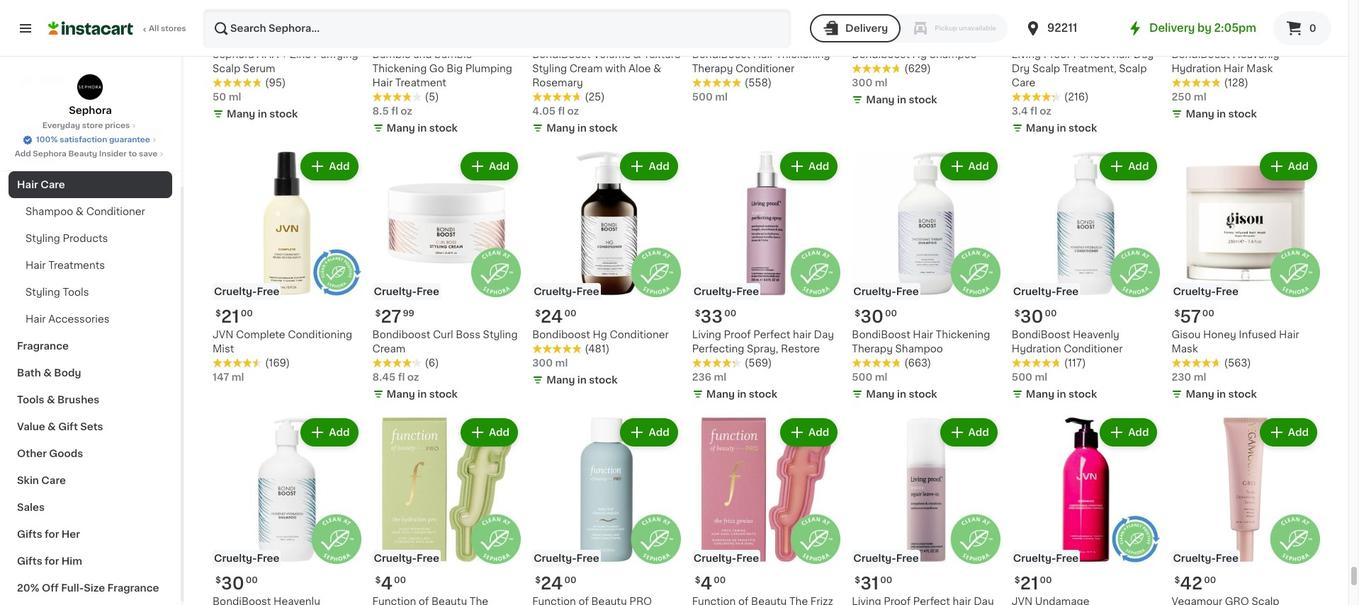 Task type: describe. For each thing, give the bounding box(es) containing it.
0 horizontal spatial beauty
[[68, 150, 97, 158]]

conditioning
[[288, 330, 352, 340]]

for for him
[[45, 557, 59, 567]]

perfect for 00
[[1073, 50, 1110, 59]]

stores
[[161, 25, 186, 33]]

in for bondiboost heavenly hydration conditioner
[[1057, 390, 1066, 400]]

product group containing 57
[[1172, 149, 1320, 405]]

oz for 8.5 fl oz
[[401, 106, 412, 116]]

stock for bondiboost hg shampoo
[[909, 95, 937, 105]]

mask for 30
[[1246, 64, 1273, 74]]

in for living proof perfect hair day dry scalp treatment, scalp care
[[1057, 123, 1066, 133]]

for for her
[[45, 530, 59, 540]]

236 ml
[[692, 373, 726, 383]]

100%
[[36, 136, 58, 144]]

many down 4.05 fl oz
[[546, 123, 575, 133]]

$ 30 00 for bondiboost hair thickening therapy shampoo
[[855, 309, 897, 326]]

hydration for 250
[[1172, 64, 1221, 74]]

product group containing 33
[[692, 149, 841, 405]]

everyday store prices
[[42, 122, 130, 130]]

day for 00
[[1134, 50, 1154, 59]]

hair inside the bondiboost hair thickening therapy conditioner
[[753, 50, 773, 59]]

bondiboost for (629)
[[852, 49, 910, 59]]

1 $ 4 00 from the left
[[375, 576, 406, 592]]

1 vertical spatial $ 21 00
[[1015, 576, 1052, 592]]

ml for (481)
[[555, 359, 568, 369]]

skin care link
[[9, 468, 172, 495]]

thickening for bondiboost hair thickening therapy shampoo
[[936, 330, 990, 340]]

236
[[692, 373, 711, 383]]

again
[[72, 47, 100, 57]]

1 4 from the left
[[381, 576, 393, 592]]

in for bondiboost heavenly hydration hair mask
[[1217, 109, 1226, 119]]

buy it again link
[[9, 38, 172, 67]]

bondiboost curl boss styling cream
[[372, 331, 518, 355]]

$30.00 element
[[692, 23, 841, 47]]

bondiboost volume & texture styling cream with aloe & rosemary
[[532, 49, 681, 88]]

3.4
[[1012, 106, 1028, 116]]

bondiboost hair thickening therapy conditioner
[[692, 50, 830, 74]]

8.5 fl oz
[[372, 106, 412, 116]]

restore
[[781, 345, 820, 355]]

many in stock for gisou honey infused hair mask
[[1186, 390, 1257, 400]]

styling down the hair treatments
[[26, 288, 60, 298]]

guarantee
[[109, 136, 150, 144]]

other goods link
[[9, 441, 172, 468]]

100% satisfaction guarantee button
[[22, 132, 159, 146]]

fl for 4.05
[[558, 106, 565, 116]]

stock down (25)
[[589, 123, 618, 133]]

tools & brushes link
[[9, 387, 172, 414]]

many for living proof perfect hair day perfecting spray, restore
[[706, 390, 735, 400]]

oz for 4.05 fl oz
[[567, 106, 579, 116]]

0
[[1309, 23, 1316, 33]]

gifts for him
[[17, 557, 82, 567]]

hair treatments link
[[9, 252, 172, 279]]

147
[[213, 373, 229, 383]]

in for bondiboost curl boss styling cream
[[418, 390, 427, 400]]

living for $
[[692, 331, 721, 340]]

20%
[[17, 584, 39, 594]]

31
[[860, 576, 879, 592]]

1 horizontal spatial fragrance
[[107, 584, 159, 594]]

many in stock down 4.05 fl oz
[[546, 123, 618, 133]]

fragrance link
[[9, 333, 172, 360]]

body
[[54, 368, 81, 378]]

20% off full-size fragrance
[[17, 584, 159, 594]]

0 vertical spatial fragrance
[[17, 342, 69, 351]]

all stores link
[[48, 9, 187, 48]]

add sephora beauty insider to save link
[[15, 149, 166, 160]]

go
[[429, 64, 444, 74]]

& up aloe
[[633, 49, 641, 59]]

8.45
[[372, 373, 396, 383]]

24 for bondiboost hg conditioner
[[541, 309, 563, 326]]

hair for 33
[[793, 331, 811, 340]]

(558)
[[744, 78, 772, 88]]

$ 24 00 for bondiboost hg shampoo
[[855, 28, 896, 45]]

ml for (95)
[[229, 92, 241, 102]]

in for bondiboost hg shampoo
[[897, 95, 906, 105]]

shampoo inside 'bondiboost hair thickening therapy shampoo'
[[895, 345, 943, 355]]

50 ml
[[213, 92, 241, 102]]

living for 38
[[1012, 50, 1041, 59]]

therapy for bondiboost hair thickening therapy shampoo
[[852, 345, 893, 355]]

makeup
[[17, 153, 58, 163]]

sales
[[17, 503, 45, 513]]

0 vertical spatial shampoo
[[929, 49, 977, 59]]

0 button
[[1273, 11, 1331, 45]]

styling tools
[[26, 288, 89, 298]]

lists
[[40, 76, 64, 86]]

all stores
[[149, 25, 186, 33]]

00 inside '$ 57 00'
[[1202, 310, 1214, 318]]

styling up the hair treatments
[[26, 234, 60, 244]]

care for skin care
[[41, 476, 66, 486]]

conditioner inside the bondiboost hair thickening therapy conditioner
[[735, 64, 794, 74]]

$ 24 00 for bondiboost hg conditioner
[[535, 309, 576, 326]]

everyday store prices link
[[42, 120, 138, 132]]

& for body
[[43, 368, 52, 378]]

mist
[[213, 345, 234, 355]]

hair inside gisou honey infused hair mask
[[1279, 331, 1299, 340]]

value & gift sets
[[17, 422, 103, 432]]

250
[[1172, 92, 1191, 102]]

00 inside $ 31 00
[[880, 577, 892, 585]]

& for gift
[[48, 422, 56, 432]]

sephora logo image
[[77, 74, 104, 101]]

gifts for her link
[[9, 522, 172, 548]]

bondiboost hair thickening therapy shampoo
[[852, 330, 990, 355]]

gifts for gifts for him
[[17, 557, 42, 567]]

many in stock for bondiboost heavenly hydration conditioner
[[1026, 390, 1097, 400]]

thickening for bondiboost hair thickening therapy conditioner
[[776, 50, 830, 59]]

aloe
[[629, 64, 651, 74]]

many in stock for bondiboost hg shampoo
[[866, 95, 937, 105]]

curl
[[433, 331, 453, 340]]

her
[[62, 530, 80, 540]]

0 horizontal spatial $ 21 00
[[215, 309, 253, 326]]

18
[[221, 28, 240, 45]]

buy
[[40, 47, 60, 57]]

bath
[[17, 368, 41, 378]]

ml for (128)
[[1194, 92, 1206, 102]]

gisou
[[1172, 331, 1201, 340]]

(169)
[[265, 359, 290, 369]]

delivery for delivery
[[845, 23, 888, 33]]

bondiboost for conditioner
[[692, 50, 751, 59]]

$ inside $ 42 00
[[1174, 577, 1180, 585]]

$ inside $ 31 00
[[855, 577, 860, 585]]

many in stock for bondiboost hair thickening therapy shampoo
[[866, 390, 937, 400]]

3.4 fl oz
[[1012, 106, 1051, 116]]

0 horizontal spatial tools
[[17, 395, 44, 405]]

living proof perfect hair day dry scalp treatment, scalp care
[[1012, 50, 1154, 88]]

goods
[[49, 449, 83, 459]]

holiday party ready beauty
[[17, 126, 161, 136]]

bondiboost for shampoo
[[852, 330, 910, 340]]

complete
[[236, 330, 285, 340]]

300 ml for bondiboost hg shampoo
[[852, 78, 887, 88]]

hg for shampoo
[[912, 49, 927, 59]]

ml for (629)
[[875, 78, 887, 88]]

2 $ 4 00 from the left
[[695, 576, 726, 592]]

stock for gisou honey infused hair mask
[[1228, 390, 1257, 400]]

sephora for sephora aha + zinc purifying scalp serum
[[213, 49, 254, 59]]

care inside living proof perfect hair day dry scalp treatment, scalp care
[[1012, 78, 1035, 88]]

sephora link
[[69, 74, 112, 118]]

skin
[[17, 476, 39, 486]]

cream inside bondiboost curl boss styling cream
[[372, 345, 405, 355]]

in for bondiboost hg conditioner
[[577, 376, 587, 386]]

day for 33
[[814, 331, 834, 340]]

dry
[[1012, 64, 1030, 74]]

infused
[[1239, 331, 1276, 340]]

it
[[62, 47, 69, 57]]

brushes
[[57, 395, 99, 405]]

hair inside 'bondiboost hair thickening therapy shampoo'
[[913, 330, 933, 340]]

oz for 3.4 fl oz
[[1040, 106, 1051, 116]]

hair for 00
[[1112, 50, 1131, 59]]

fl for 8.45
[[398, 373, 405, 383]]

500 for bondiboost heavenly hydration conditioner
[[1012, 373, 1032, 383]]

honey
[[1203, 331, 1236, 340]]

care for hair care
[[41, 180, 65, 190]]

proof for 00
[[1043, 50, 1071, 59]]

many for sephora aha + zinc purifying scalp serum
[[227, 109, 255, 119]]

bondiboost for (6)
[[372, 331, 430, 340]]

gifts for gifts for her
[[17, 530, 42, 540]]

42
[[1180, 576, 1203, 592]]

stock for bondiboost curl boss styling cream
[[429, 390, 458, 400]]

many for bondiboost hg conditioner
[[546, 376, 575, 386]]

(5)
[[425, 92, 439, 102]]

Search field
[[204, 10, 790, 47]]

fl for 8.5
[[391, 106, 398, 116]]

many down 8.5 fl oz
[[387, 123, 415, 133]]

party
[[59, 126, 87, 136]]

makeup link
[[9, 145, 172, 171]]

hair care
[[17, 180, 65, 190]]

$ 42 00
[[1174, 576, 1216, 592]]



Task type: locate. For each thing, give the bounding box(es) containing it.
(216)
[[1064, 92, 1089, 102]]

2 horizontal spatial 500
[[1012, 373, 1032, 383]]

1 gifts from the top
[[17, 530, 42, 540]]

day down "delivery by 2:05pm" link
[[1134, 50, 1154, 59]]

500 ml down the bondiboost hair thickening therapy conditioner
[[692, 92, 728, 102]]

2 horizontal spatial scalp
[[1119, 64, 1147, 74]]

0 horizontal spatial 300 ml
[[532, 359, 568, 369]]

hydration inside bondiboost heavenly hydration hair mask
[[1172, 64, 1221, 74]]

2 horizontal spatial thickening
[[936, 330, 990, 340]]

& inside shampoo & conditioner link
[[76, 207, 84, 217]]

heavenly inside bondiboost heavenly hydration hair mask
[[1233, 50, 1279, 59]]

delivery inside "button"
[[845, 23, 888, 33]]

1 horizontal spatial $ 4 00
[[695, 576, 726, 592]]

in down (128)
[[1217, 109, 1226, 119]]

(117)
[[1064, 359, 1086, 369]]

00 inside 38 00
[[1044, 29, 1056, 37]]

$ 30 00 for bondiboost heavenly hydration conditioner
[[1015, 309, 1057, 326]]

oz
[[567, 106, 579, 116], [401, 106, 412, 116], [1040, 106, 1051, 116], [407, 373, 419, 383]]

500 down bondiboost heavenly hydration conditioner
[[1012, 373, 1032, 383]]

fl inside product group
[[398, 373, 405, 383]]

20% off full-size fragrance link
[[9, 575, 172, 602]]

0 vertical spatial 300 ml
[[852, 78, 887, 88]]

0 horizontal spatial hair
[[793, 331, 811, 340]]

living inside living proof perfect hair day dry scalp treatment, scalp care
[[1012, 50, 1041, 59]]

bondiboost down delivery by 2:05pm
[[1172, 50, 1230, 59]]

thickening inside 'bondiboost hair thickening therapy shampoo'
[[936, 330, 990, 340]]

500
[[692, 92, 713, 102], [852, 373, 873, 383], [1012, 373, 1032, 383]]

hair accessories link
[[9, 306, 172, 333]]

& inside tools & brushes link
[[47, 395, 55, 405]]

0 vertical spatial perfect
[[1073, 50, 1110, 59]]

1 for from the top
[[45, 530, 59, 540]]

beauty down satisfaction
[[68, 150, 97, 158]]

store
[[82, 122, 103, 130]]

jvn
[[213, 330, 233, 340]]

bondiboost
[[852, 49, 910, 59], [532, 330, 590, 340], [372, 331, 430, 340]]

many down bondiboost hg conditioner
[[546, 376, 575, 386]]

many in stock down (95)
[[227, 109, 298, 119]]

stock down (128)
[[1228, 109, 1257, 119]]

shampoo up (663)
[[895, 345, 943, 355]]

0 vertical spatial living
[[1012, 50, 1041, 59]]

0 vertical spatial sephora
[[213, 49, 254, 59]]

0 horizontal spatial sephora
[[33, 150, 66, 158]]

hair down $30.00 'element'
[[753, 50, 773, 59]]

1 vertical spatial care
[[41, 180, 65, 190]]

many for bondiboost hg shampoo
[[866, 95, 895, 105]]

many for living proof perfect hair day dry scalp treatment, scalp care
[[1026, 123, 1054, 133]]

styling inside bondiboost volume & texture styling cream with aloe & rosemary
[[532, 64, 567, 74]]

many down 236 ml
[[706, 390, 735, 400]]

delivery left the by
[[1149, 23, 1195, 33]]

0 horizontal spatial 300
[[532, 359, 553, 369]]

0 horizontal spatial bondiboost
[[372, 331, 430, 340]]

oz right 4.05
[[567, 106, 579, 116]]

0 vertical spatial hair
[[1112, 50, 1131, 59]]

1 horizontal spatial scalp
[[1032, 64, 1060, 74]]

hair down styling tools at left top
[[26, 315, 46, 325]]

ml right 236
[[714, 373, 726, 383]]

1 horizontal spatial tools
[[63, 288, 89, 298]]

0 horizontal spatial heavenly
[[1073, 331, 1119, 340]]

perfect inside living proof perfect hair day dry scalp treatment, scalp care
[[1073, 50, 1110, 59]]

230
[[1172, 373, 1191, 383]]

0 vertical spatial 21
[[221, 309, 239, 326]]

2 vertical spatial sephora
[[33, 150, 66, 158]]

many
[[866, 95, 895, 105], [227, 109, 255, 119], [1186, 109, 1214, 119], [546, 123, 575, 133], [387, 123, 415, 133], [1026, 123, 1054, 133], [546, 376, 575, 386], [866, 390, 895, 400], [387, 390, 415, 400], [706, 390, 735, 400], [1026, 390, 1054, 400], [1186, 390, 1214, 400]]

1 vertical spatial day
[[814, 331, 834, 340]]

0 vertical spatial for
[[45, 530, 59, 540]]

thickening inside the bondiboost hair thickening therapy conditioner
[[776, 50, 830, 59]]

1 vertical spatial hydration
[[1012, 345, 1061, 355]]

bondiboost inside bondiboost curl boss styling cream
[[372, 331, 430, 340]]

ml for (117)
[[1035, 373, 1047, 383]]

3 scalp from the left
[[1119, 64, 1147, 74]]

heavenly inside bondiboost heavenly hydration conditioner
[[1073, 331, 1119, 340]]

$ 33 00
[[695, 309, 736, 326]]

1 scalp from the left
[[213, 64, 240, 74]]

300 ml for bondiboost hg conditioner
[[532, 359, 568, 369]]

2 horizontal spatial 500 ml
[[1012, 373, 1047, 383]]

bondiboost inside the bondiboost hair thickening therapy conditioner
[[692, 50, 751, 59]]

hair up styling tools at left top
[[26, 261, 46, 271]]

hair up (128)
[[1224, 64, 1244, 74]]

in for gisou honey infused hair mask
[[1217, 390, 1226, 400]]

2 gifts from the top
[[17, 557, 42, 567]]

0 horizontal spatial fragrance
[[17, 342, 69, 351]]

bumble
[[434, 50, 472, 59]]

99
[[403, 310, 414, 318]]

1 horizontal spatial delivery
[[1149, 23, 1195, 33]]

instacart logo image
[[48, 20, 133, 37]]

$ 18 00
[[215, 28, 254, 45]]

0 vertical spatial thickening
[[776, 50, 830, 59]]

stock down "(569)"
[[749, 390, 777, 400]]

many for bondiboost curl boss styling cream
[[387, 390, 415, 400]]

many in stock for bondiboost hg conditioner
[[546, 376, 618, 386]]

(481)
[[585, 345, 610, 355]]

sales link
[[9, 495, 172, 522]]

0 vertical spatial $ 21 00
[[215, 309, 253, 326]]

many in stock down (629)
[[866, 95, 937, 105]]

stock down (5)
[[429, 123, 458, 133]]

ml for (563)
[[1194, 373, 1206, 383]]

gifts
[[17, 530, 42, 540], [17, 557, 42, 567]]

therapy
[[692, 64, 733, 74], [852, 345, 893, 355]]

scalp right treatment, at top right
[[1119, 64, 1147, 74]]

many for bondiboost heavenly hydration conditioner
[[1026, 390, 1054, 400]]

mask inside bondiboost heavenly hydration hair mask
[[1246, 64, 1273, 74]]

bumble and bumble thickening go big plumping hair treatment
[[372, 50, 512, 88]]

1 vertical spatial 21
[[1020, 576, 1038, 592]]

in for sephora aha + zinc purifying scalp serum
[[258, 109, 267, 119]]

stock for sephora aha + zinc purifying scalp serum
[[269, 109, 298, 119]]

many for bondiboost heavenly hydration hair mask
[[1186, 109, 1214, 119]]

1 vertical spatial 24
[[541, 309, 563, 326]]

2 vertical spatial thickening
[[936, 330, 990, 340]]

ml down bondiboost hg conditioner
[[555, 359, 568, 369]]

1 horizontal spatial living
[[1012, 50, 1041, 59]]

2 vertical spatial $ 24 00
[[535, 576, 576, 592]]

styling products
[[26, 234, 108, 244]]

stock down (663)
[[909, 390, 937, 400]]

4
[[381, 576, 393, 592], [700, 576, 712, 592]]

sephora inside "sephora aha + zinc purifying scalp serum"
[[213, 49, 254, 59]]

hydration inside bondiboost heavenly hydration conditioner
[[1012, 345, 1061, 355]]

gifts down sales
[[17, 530, 42, 540]]

gift
[[58, 422, 78, 432]]

all
[[149, 25, 159, 33]]

1 horizontal spatial day
[[1134, 50, 1154, 59]]

(25)
[[585, 92, 605, 102]]

300 for bondiboost hg conditioner
[[532, 359, 553, 369]]

perfect
[[1073, 50, 1110, 59], [753, 331, 790, 340]]

scalp inside "sephora aha + zinc purifying scalp serum"
[[213, 64, 240, 74]]

500 down the bondiboost hair thickening therapy conditioner
[[692, 92, 713, 102]]

oz inside product group
[[407, 373, 419, 383]]

hg up (629)
[[912, 49, 927, 59]]

delivery for delivery by 2:05pm
[[1149, 23, 1195, 33]]

stock down (481)
[[589, 376, 618, 386]]

hair inside living proof perfect hair day dry scalp treatment, scalp care
[[1112, 50, 1131, 59]]

hair inside bumble and bumble thickening go big plumping hair treatment
[[372, 78, 393, 88]]

1 vertical spatial fragrance
[[107, 584, 159, 594]]

None search field
[[203, 9, 792, 48]]

lists link
[[9, 67, 172, 95]]

in for bondiboost hair thickening therapy shampoo
[[897, 390, 906, 400]]

500 ml down 'bondiboost hair thickening therapy shampoo'
[[852, 373, 888, 383]]

0 horizontal spatial perfect
[[753, 331, 790, 340]]

2 vertical spatial care
[[41, 476, 66, 486]]

in for living proof perfect hair day perfecting spray, restore
[[737, 390, 746, 400]]

0 horizontal spatial cream
[[372, 345, 405, 355]]

fl right 8.5 on the left
[[391, 106, 398, 116]]

0 horizontal spatial thickening
[[372, 64, 427, 74]]

8.5
[[372, 106, 389, 116]]

styling right boss
[[483, 331, 518, 340]]

00 inside $ 42 00
[[1204, 577, 1216, 585]]

fl right 8.45
[[398, 373, 405, 383]]

heavenly for conditioner
[[1073, 331, 1119, 340]]

4.05
[[532, 106, 556, 116]]

mask inside gisou honey infused hair mask
[[1172, 345, 1198, 355]]

tools down treatments on the left of the page
[[63, 288, 89, 298]]

for left the "her"
[[45, 530, 59, 540]]

500 for bondiboost hair thickening therapy shampoo
[[852, 373, 873, 383]]

product group containing 31
[[852, 416, 1000, 606]]

proof for 33
[[724, 331, 751, 340]]

sephora inside 'add sephora beauty insider to save' link
[[33, 150, 66, 158]]

hair inside living proof perfect hair day perfecting spray, restore
[[793, 331, 811, 340]]

ready
[[89, 126, 122, 136]]

ml right 50
[[229, 92, 241, 102]]

shampoo & conditioner
[[26, 207, 145, 217]]

care down the dry
[[1012, 78, 1035, 88]]

many for bondiboost hair thickening therapy shampoo
[[866, 390, 895, 400]]

hair accessories
[[26, 315, 110, 325]]

ml for (558)
[[715, 92, 728, 102]]

many in stock down (563)
[[1186, 390, 1257, 400]]

& inside value & gift sets link
[[48, 422, 56, 432]]

shampoo
[[929, 49, 977, 59], [26, 207, 73, 217], [895, 345, 943, 355]]

fragrance up bath & body
[[17, 342, 69, 351]]

38
[[1020, 28, 1043, 45]]

300 ml down bondiboost hg conditioner
[[532, 359, 568, 369]]

0 vertical spatial 24
[[860, 28, 883, 45]]

0 horizontal spatial $ 4 00
[[375, 576, 406, 592]]

2 4 from the left
[[700, 576, 712, 592]]

2 for from the top
[[45, 557, 59, 567]]

1 horizontal spatial proof
[[1043, 50, 1071, 59]]

delivery up bondiboost hg shampoo
[[845, 23, 888, 33]]

4.05 fl oz
[[532, 106, 579, 116]]

1 horizontal spatial heavenly
[[1233, 50, 1279, 59]]

0 vertical spatial care
[[1012, 78, 1035, 88]]

bondiboost inside bondiboost heavenly hydration hair mask
[[1172, 50, 1230, 59]]

shampoo down hair care
[[26, 207, 73, 217]]

hair down makeup
[[17, 180, 38, 190]]

satisfaction
[[60, 136, 107, 144]]

bondiboost down delivery "button"
[[852, 49, 910, 59]]

many in stock down (5)
[[387, 123, 458, 133]]

bondiboost up (663)
[[852, 330, 910, 340]]

1 horizontal spatial $ 21 00
[[1015, 576, 1052, 592]]

stock down (95)
[[269, 109, 298, 119]]

sets
[[80, 422, 103, 432]]

styling products link
[[9, 225, 172, 252]]

many in stock down (481)
[[546, 376, 618, 386]]

500 for bondiboost hair thickening therapy conditioner
[[692, 92, 713, 102]]

1 vertical spatial shampoo
[[26, 207, 73, 217]]

in down (95)
[[258, 109, 267, 119]]

zinc
[[290, 49, 311, 59]]

thickening inside bumble and bumble thickening go big plumping hair treatment
[[372, 64, 427, 74]]

day inside living proof perfect hair day dry scalp treatment, scalp care
[[1134, 50, 1154, 59]]

1 horizontal spatial bondiboost
[[532, 330, 590, 340]]

(95)
[[265, 78, 286, 88]]

scalp right the dry
[[1032, 64, 1060, 74]]

fl right 4.05
[[558, 106, 565, 116]]

living up the dry
[[1012, 50, 1041, 59]]

proof inside living proof perfect hair day dry scalp treatment, scalp care
[[1043, 50, 1071, 59]]

in down (5)
[[418, 123, 427, 133]]

many in stock down (128)
[[1186, 109, 1257, 119]]

stock down (629)
[[909, 95, 937, 105]]

many in stock down (663)
[[866, 390, 937, 400]]

ml for (169)
[[232, 373, 244, 383]]

1 vertical spatial living
[[692, 331, 721, 340]]

bondiboost up (117) at the right bottom of page
[[1012, 331, 1070, 340]]

oz for 8.45 fl oz
[[407, 373, 419, 383]]

day inside living proof perfect hair day perfecting spray, restore
[[814, 331, 834, 340]]

0 vertical spatial gifts
[[17, 530, 42, 540]]

0 horizontal spatial hg
[[593, 330, 607, 340]]

product group containing 27
[[372, 149, 521, 405]]

1 vertical spatial 300 ml
[[532, 359, 568, 369]]

shampoo inside shampoo & conditioner link
[[26, 207, 73, 217]]

stock for bondiboost hg conditioner
[[589, 376, 618, 386]]

spray,
[[747, 345, 778, 355]]

$ 30 00 for bondiboost heavenly hydration hair mask
[[1174, 28, 1217, 45]]

1 vertical spatial for
[[45, 557, 59, 567]]

0 vertical spatial hydration
[[1172, 64, 1221, 74]]

fl for 3.4
[[1030, 106, 1037, 116]]

for inside gifts for her link
[[45, 530, 59, 540]]

0 horizontal spatial 500 ml
[[692, 92, 728, 102]]

1 vertical spatial beauty
[[68, 150, 97, 158]]

product group containing 42
[[1172, 416, 1320, 606]]

care down makeup
[[41, 180, 65, 190]]

bath & body link
[[9, 360, 172, 387]]

living proof perfect hair day perfecting spray, restore
[[692, 331, 834, 355]]

00 inside $ 33 00
[[724, 310, 736, 318]]

2 vertical spatial shampoo
[[895, 345, 943, 355]]

bondiboost for (481)
[[532, 330, 590, 340]]

treatment
[[395, 78, 446, 88]]

cream inside bondiboost volume & texture styling cream with aloe & rosemary
[[569, 64, 603, 74]]

stock for bondiboost heavenly hydration hair mask
[[1228, 109, 1257, 119]]

0 horizontal spatial 500
[[692, 92, 713, 102]]

sephora down 100%
[[33, 150, 66, 158]]

proof inside living proof perfect hair day perfecting spray, restore
[[724, 331, 751, 340]]

30 for bondiboost heavenly hydration hair mask
[[1180, 28, 1203, 45]]

$ inside $ 33 00
[[695, 310, 700, 318]]

oz right 8.5 on the left
[[401, 106, 412, 116]]

1 horizontal spatial beauty
[[124, 126, 161, 136]]

many in stock down 3.4 fl oz
[[1026, 123, 1097, 133]]

1 horizontal spatial 21
[[1020, 576, 1038, 592]]

0 horizontal spatial hydration
[[1012, 345, 1061, 355]]

0 horizontal spatial 21
[[221, 309, 239, 326]]

1 horizontal spatial therapy
[[852, 345, 893, 355]]

value & gift sets link
[[9, 414, 172, 441]]

conditioner
[[735, 64, 794, 74], [86, 207, 145, 217], [610, 330, 669, 340], [1064, 345, 1123, 355]]

in down (117) at the right bottom of page
[[1057, 390, 1066, 400]]

in down (481)
[[577, 376, 587, 386]]

0 vertical spatial tools
[[63, 288, 89, 298]]

buy it again
[[40, 47, 100, 57]]

0 vertical spatial therapy
[[692, 64, 733, 74]]

fl
[[558, 106, 565, 116], [391, 106, 398, 116], [1030, 106, 1037, 116], [398, 373, 405, 383]]

bondiboost heavenly hydration hair mask
[[1172, 50, 1279, 74]]

in down 4.05 fl oz
[[577, 123, 587, 133]]

ml for (569)
[[714, 373, 726, 383]]

many in stock for bondiboost heavenly hydration hair mask
[[1186, 109, 1257, 119]]

hg up (481)
[[593, 330, 607, 340]]

hair inside bondiboost heavenly hydration hair mask
[[1224, 64, 1244, 74]]

hair
[[1112, 50, 1131, 59], [793, 331, 811, 340]]

hair
[[753, 50, 773, 59], [1224, 64, 1244, 74], [372, 78, 393, 88], [17, 180, 38, 190], [26, 261, 46, 271], [26, 315, 46, 325], [913, 330, 933, 340], [1279, 331, 1299, 340]]

0 horizontal spatial delivery
[[845, 23, 888, 33]]

1 vertical spatial hg
[[593, 330, 607, 340]]

proof up perfecting
[[724, 331, 751, 340]]

1 horizontal spatial perfect
[[1073, 50, 1110, 59]]

volume
[[593, 49, 631, 59]]

0 vertical spatial heavenly
[[1233, 50, 1279, 59]]

sephora down $ 18 00 in the left top of the page
[[213, 49, 254, 59]]

shampoo up (629)
[[929, 49, 977, 59]]

hair care link
[[9, 171, 172, 198]]

0 vertical spatial $ 24 00
[[855, 28, 896, 45]]

stock down (216)
[[1069, 123, 1097, 133]]

therapy for bondiboost hair thickening therapy conditioner
[[692, 64, 733, 74]]

conditioner inside bondiboost heavenly hydration conditioner
[[1064, 345, 1123, 355]]

2 scalp from the left
[[1032, 64, 1060, 74]]

product group
[[213, 149, 361, 385], [372, 149, 521, 405], [532, 149, 681, 391], [692, 149, 841, 405], [852, 149, 1000, 405], [1012, 149, 1160, 405], [1172, 149, 1320, 405], [213, 416, 361, 606], [372, 416, 521, 606], [532, 416, 681, 606], [692, 416, 841, 606], [852, 416, 1000, 606], [1012, 416, 1160, 606], [1172, 416, 1320, 606]]

0 horizontal spatial proof
[[724, 331, 751, 340]]

day
[[1134, 50, 1154, 59], [814, 331, 834, 340]]

plumping
[[465, 64, 512, 74]]

300 for bondiboost hg shampoo
[[852, 78, 872, 88]]

hair up 8.5 on the left
[[372, 78, 393, 88]]

500 ml for conditioner
[[692, 92, 728, 102]]

bondiboost hg shampoo
[[852, 49, 977, 59]]

many in stock for living proof perfect hair day dry scalp treatment, scalp care
[[1026, 123, 1097, 133]]

many in stock for bondiboost curl boss styling cream
[[387, 390, 458, 400]]

0 horizontal spatial scalp
[[213, 64, 240, 74]]

1 horizontal spatial cream
[[569, 64, 603, 74]]

heavenly up (117) at the right bottom of page
[[1073, 331, 1119, 340]]

1 vertical spatial proof
[[724, 331, 751, 340]]

(563)
[[1224, 359, 1251, 369]]

stock down the (6) on the left bottom
[[429, 390, 458, 400]]

hair up (663)
[[913, 330, 933, 340]]

products
[[63, 234, 108, 244]]

1 horizontal spatial 300
[[852, 78, 872, 88]]

bondiboost inside 'bondiboost hair thickening therapy shampoo'
[[852, 330, 910, 340]]

perfect for 33
[[753, 331, 790, 340]]

hydration for 500
[[1012, 345, 1061, 355]]

mask for 57
[[1172, 345, 1198, 355]]

1 horizontal spatial 300 ml
[[852, 78, 887, 88]]

care right skin
[[41, 476, 66, 486]]

heavenly
[[1233, 50, 1279, 59], [1073, 331, 1119, 340]]

bondiboost for mask
[[1172, 50, 1230, 59]]

50
[[213, 92, 226, 102]]

$ inside '$ 57 00'
[[1174, 310, 1180, 318]]

oz right 8.45
[[407, 373, 419, 383]]

1 vertical spatial perfect
[[753, 331, 790, 340]]

bumble
[[372, 50, 411, 59]]

beauty up save at top
[[124, 126, 161, 136]]

1 vertical spatial sephora
[[69, 106, 112, 115]]

bondiboost inside bondiboost heavenly hydration conditioner
[[1012, 331, 1070, 340]]

many in stock down (117) at the right bottom of page
[[1026, 390, 1097, 400]]

many for gisou honey infused hair mask
[[1186, 390, 1214, 400]]

styling inside bondiboost curl boss styling cream
[[483, 331, 518, 340]]

2:05pm
[[1214, 23, 1256, 33]]

stock for bondiboost heavenly hydration conditioner
[[1069, 390, 1097, 400]]

day up restore
[[814, 331, 834, 340]]

cream
[[569, 64, 603, 74], [372, 345, 405, 355]]

500 ml for shampoo
[[852, 373, 888, 383]]

for inside gifts for him link
[[45, 557, 59, 567]]

bondiboost up (558)
[[692, 50, 751, 59]]

ml down the bondiboost hair thickening therapy conditioner
[[715, 92, 728, 102]]

rosemary
[[532, 78, 583, 88]]

& down texture
[[653, 64, 661, 74]]

30 for bondiboost heavenly hydration conditioner
[[1020, 309, 1043, 326]]

bondiboost inside bondiboost volume & texture styling cream with aloe & rosemary
[[532, 49, 591, 59]]

hg for conditioner
[[593, 330, 607, 340]]

0 horizontal spatial therapy
[[692, 64, 733, 74]]

serum
[[243, 64, 275, 74]]

1 horizontal spatial thickening
[[776, 50, 830, 59]]

2 vertical spatial 24
[[541, 576, 563, 592]]

92211 button
[[1025, 9, 1110, 48]]

everyday
[[42, 122, 80, 130]]

0 horizontal spatial mask
[[1172, 345, 1198, 355]]

therapy inside the bondiboost hair thickening therapy conditioner
[[692, 64, 733, 74]]

0 vertical spatial hg
[[912, 49, 927, 59]]

living inside living proof perfect hair day perfecting spray, restore
[[692, 331, 721, 340]]

bondiboost for styling
[[532, 49, 591, 59]]

1 horizontal spatial hair
[[1112, 50, 1131, 59]]

skin care
[[17, 476, 66, 486]]

hair up treatment, at top right
[[1112, 50, 1131, 59]]

0 horizontal spatial 4
[[381, 576, 393, 592]]

1 vertical spatial tools
[[17, 395, 44, 405]]

heavenly down 2:05pm
[[1233, 50, 1279, 59]]

hair up restore
[[793, 331, 811, 340]]

gisou honey infused hair mask
[[1172, 331, 1299, 355]]

0 horizontal spatial living
[[692, 331, 721, 340]]

therapy inside 'bondiboost hair thickening therapy shampoo'
[[852, 345, 893, 355]]

$ inside $ 27 99
[[375, 310, 381, 318]]

1 horizontal spatial mask
[[1246, 64, 1273, 74]]

& left gift
[[48, 422, 56, 432]]

for left him
[[45, 557, 59, 567]]

$ inside $ 18 00
[[215, 29, 221, 37]]

tools & brushes
[[17, 395, 99, 405]]

proof
[[1043, 50, 1071, 59], [724, 331, 751, 340]]

save
[[139, 150, 157, 158]]

ml for (663)
[[875, 373, 888, 383]]

hair treatments
[[26, 261, 105, 271]]

service type group
[[810, 14, 1008, 43]]

1 vertical spatial 300
[[532, 359, 553, 369]]

00
[[241, 29, 254, 37], [884, 29, 896, 37], [1044, 29, 1056, 37], [1205, 29, 1217, 37], [241, 310, 253, 318], [564, 310, 576, 318], [885, 310, 897, 318], [724, 310, 736, 318], [1045, 310, 1057, 318], [1202, 310, 1214, 318], [246, 577, 258, 585], [564, 577, 576, 585], [880, 577, 892, 585], [394, 577, 406, 585], [714, 577, 726, 585], [1040, 577, 1052, 585], [1204, 577, 1216, 585]]

living up perfecting
[[692, 331, 721, 340]]

stock down (117) at the right bottom of page
[[1069, 390, 1097, 400]]

00 inside $ 18 00
[[241, 29, 254, 37]]

add inside 'add sephora beauty insider to save' link
[[15, 150, 31, 158]]

0 vertical spatial day
[[1134, 50, 1154, 59]]

ml down 'bondiboost hair thickening therapy shampoo'
[[875, 373, 888, 383]]

hair right infused
[[1279, 331, 1299, 340]]

sephora for sephora
[[69, 106, 112, 115]]

ml right 230 on the bottom
[[1194, 373, 1206, 383]]

in down (663)
[[897, 390, 906, 400]]

1 vertical spatial gifts
[[17, 557, 42, 567]]

heavenly for hair
[[1233, 50, 1279, 59]]

0 vertical spatial beauty
[[124, 126, 161, 136]]

0 vertical spatial cream
[[569, 64, 603, 74]]

500 ml
[[692, 92, 728, 102], [852, 373, 888, 383], [1012, 373, 1047, 383]]

1 horizontal spatial 500 ml
[[852, 373, 888, 383]]

24 for bondiboost hg shampoo
[[860, 28, 883, 45]]

many in stock down 8.45 fl oz
[[387, 390, 458, 400]]

fragrance right size
[[107, 584, 159, 594]]

30 for bondiboost hair thickening therapy shampoo
[[860, 309, 884, 326]]

1 vertical spatial hair
[[793, 331, 811, 340]]

perfect inside living proof perfect hair day perfecting spray, restore
[[753, 331, 790, 340]]

stock for living proof perfect hair day perfecting spray, restore
[[749, 390, 777, 400]]

shampoo & conditioner link
[[9, 198, 172, 225]]

0 vertical spatial mask
[[1246, 64, 1273, 74]]

tools up value
[[17, 395, 44, 405]]

& for conditioner
[[76, 207, 84, 217]]

jvn complete conditioning mist
[[213, 330, 352, 355]]

ml down bondiboost heavenly hydration conditioner
[[1035, 373, 1047, 383]]

& down bath & body
[[47, 395, 55, 405]]

& inside "bath & body" link
[[43, 368, 52, 378]]

delivery button
[[810, 14, 901, 43]]

in down (216)
[[1057, 123, 1066, 133]]



Task type: vqa. For each thing, say whether or not it's contained in the screenshot.
Skin Care link
yes



